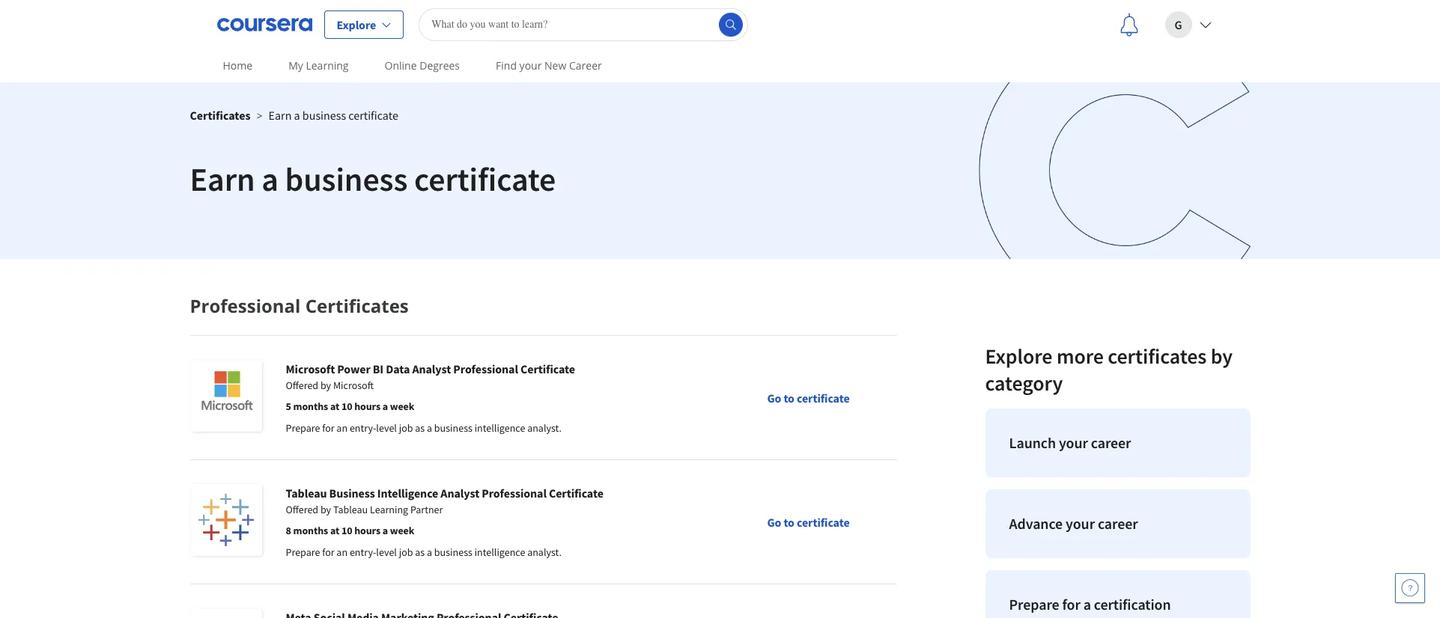 Task type: vqa. For each thing, say whether or not it's contained in the screenshot.
first 'Report' from the left
no



Task type: locate. For each thing, give the bounding box(es) containing it.
entry- for business
[[350, 546, 376, 559]]

2 offered from the top
[[286, 503, 318, 517]]

2 intelligence from the top
[[475, 546, 525, 559]]

10
[[341, 400, 352, 413], [341, 524, 352, 538]]

certificate
[[348, 108, 398, 123], [414, 159, 556, 200], [797, 391, 850, 406], [797, 515, 850, 530]]

1 vertical spatial for
[[322, 546, 334, 559]]

professional certificates
[[190, 294, 409, 318]]

learning right my
[[306, 58, 349, 73]]

1 level from the top
[[376, 422, 397, 435]]

0 vertical spatial your
[[519, 58, 542, 73]]

0 horizontal spatial explore
[[337, 17, 376, 32]]

0 vertical spatial certificate
[[520, 362, 575, 377]]

2 vertical spatial professional
[[482, 486, 547, 501]]

1 vertical spatial level
[[376, 546, 397, 559]]

1 offered from the top
[[286, 379, 318, 392]]

0 vertical spatial professional
[[190, 294, 301, 318]]

at down power
[[330, 400, 339, 413]]

1 vertical spatial to
[[784, 515, 794, 530]]

earn
[[269, 108, 292, 123], [190, 159, 255, 200]]

go to certificate for tableau business intelligence analyst  professional certificate
[[767, 515, 850, 530]]

2 entry- from the top
[[350, 546, 376, 559]]

microsoft down power
[[333, 379, 374, 392]]

0 vertical spatial career
[[1091, 434, 1131, 452]]

tableau down "business"
[[333, 503, 368, 517]]

1 to from the top
[[784, 391, 794, 406]]

0 vertical spatial analyst
[[412, 362, 451, 377]]

2 to from the top
[[784, 515, 794, 530]]

0 vertical spatial an
[[337, 422, 348, 435]]

for for tableau
[[322, 546, 334, 559]]

your
[[519, 58, 542, 73], [1059, 434, 1088, 452], [1066, 514, 1095, 533]]

by inside tableau business intelligence analyst  professional certificate offered by tableau learning partner 8 months at 10 hours a week
[[320, 503, 331, 517]]

2 analyst. from the top
[[527, 546, 562, 559]]

for left certification on the bottom right of the page
[[1062, 595, 1080, 614]]

launch your career link
[[985, 409, 1250, 478]]

0 vertical spatial job
[[399, 422, 413, 435]]

1 an from the top
[[337, 422, 348, 435]]

your for advance
[[1066, 514, 1095, 533]]

business
[[302, 108, 346, 123], [285, 159, 408, 200], [434, 422, 472, 435], [434, 546, 472, 559]]

an for business
[[337, 546, 348, 559]]

week inside microsoft power bi data analyst professional certificate offered by microsoft 5 months at 10 hours a week
[[390, 400, 414, 413]]

2 go to certificate from the top
[[767, 515, 850, 530]]

offered
[[286, 379, 318, 392], [286, 503, 318, 517]]

1 as from the top
[[415, 422, 425, 435]]

0 vertical spatial earn
[[269, 108, 292, 123]]

1 vertical spatial intelligence
[[475, 546, 525, 559]]

1 vertical spatial hours
[[354, 524, 380, 538]]

list
[[979, 403, 1256, 619]]

1 vertical spatial analyst
[[441, 486, 479, 501]]

my learning
[[288, 58, 349, 73]]

0 vertical spatial to
[[784, 391, 794, 406]]

None search field
[[419, 8, 748, 41]]

professional inside tableau business intelligence analyst  professional certificate offered by tableau learning partner 8 months at 10 hours a week
[[482, 486, 547, 501]]

hours inside tableau business intelligence analyst  professional certificate offered by tableau learning partner 8 months at 10 hours a week
[[354, 524, 380, 538]]

your right find
[[519, 58, 542, 73]]

1 go to certificate from the top
[[767, 391, 850, 406]]

professional
[[190, 294, 301, 318], [453, 362, 518, 377], [482, 486, 547, 501]]

earn a business certificate link
[[269, 108, 398, 123]]

1 vertical spatial learning
[[370, 503, 408, 517]]

1 week from the top
[[390, 400, 414, 413]]

1 vertical spatial months
[[293, 524, 328, 538]]

1 vertical spatial job
[[399, 546, 413, 559]]

a right the ">"
[[294, 108, 300, 123]]

home link
[[217, 49, 258, 82]]

0 vertical spatial entry-
[[350, 422, 376, 435]]

g
[[1175, 17, 1182, 32]]

prepare for microsoft power bi data analyst professional certificate
[[286, 422, 320, 435]]

week down data
[[390, 400, 414, 413]]

learning inside tableau business intelligence analyst  professional certificate offered by tableau learning partner 8 months at 10 hours a week
[[370, 503, 408, 517]]

1 vertical spatial tableau
[[333, 503, 368, 517]]

1 horizontal spatial certificates
[[305, 294, 409, 318]]

a down microsoft power bi data analyst professional certificate offered by microsoft 5 months at 10 hours a week
[[427, 422, 432, 435]]

certificates left the ">"
[[190, 108, 251, 123]]

2 months from the top
[[293, 524, 328, 538]]

your right launch
[[1059, 434, 1088, 452]]

your for find
[[519, 58, 542, 73]]

1 vertical spatial analyst.
[[527, 546, 562, 559]]

prepare for an entry-level job as a business intelligence analyst.
[[286, 422, 562, 435], [286, 546, 562, 559]]

new
[[544, 58, 566, 73]]

for
[[322, 422, 334, 435], [322, 546, 334, 559], [1062, 595, 1080, 614]]

at down "business"
[[330, 524, 339, 538]]

earn down certificates link
[[190, 159, 255, 200]]

0 vertical spatial learning
[[306, 58, 349, 73]]

level down bi
[[376, 422, 397, 435]]

1 job from the top
[[399, 422, 413, 435]]

1 horizontal spatial explore
[[985, 343, 1052, 370]]

1 analyst. from the top
[[527, 422, 562, 435]]

certificate
[[520, 362, 575, 377], [549, 486, 603, 501]]

week down partner
[[390, 524, 414, 538]]

intelligence
[[475, 422, 525, 435], [475, 546, 525, 559]]

your inside "link"
[[1066, 514, 1095, 533]]

business down earn a business certificate link
[[285, 159, 408, 200]]

2 an from the top
[[337, 546, 348, 559]]

tableau
[[286, 486, 327, 501], [333, 503, 368, 517]]

my
[[288, 58, 303, 73]]

a down partner
[[427, 546, 432, 559]]

an down "business"
[[337, 546, 348, 559]]

2 10 from the top
[[341, 524, 352, 538]]

entry-
[[350, 422, 376, 435], [350, 546, 376, 559]]

2 at from the top
[[330, 524, 339, 538]]

0 horizontal spatial tableau
[[286, 486, 327, 501]]

a
[[294, 108, 300, 123], [262, 159, 278, 200], [383, 400, 388, 413], [427, 422, 432, 435], [383, 524, 388, 538], [427, 546, 432, 559], [1083, 595, 1091, 614]]

at inside tableau business intelligence analyst  professional certificate offered by tableau learning partner 8 months at 10 hours a week
[[330, 524, 339, 538]]

an for power
[[337, 422, 348, 435]]

0 vertical spatial microsoft
[[286, 362, 335, 377]]

0 vertical spatial prepare
[[286, 422, 320, 435]]

1 vertical spatial at
[[330, 524, 339, 538]]

level
[[376, 422, 397, 435], [376, 546, 397, 559]]

1 vertical spatial prepare for an entry-level job as a business intelligence analyst.
[[286, 546, 562, 559]]

learning
[[306, 58, 349, 73], [370, 503, 408, 517]]

job for data
[[399, 422, 413, 435]]

job down microsoft power bi data analyst professional certificate offered by microsoft 5 months at 10 hours a week
[[399, 422, 413, 435]]

analyst
[[412, 362, 451, 377], [441, 486, 479, 501]]

offered up 5
[[286, 379, 318, 392]]

0 vertical spatial 10
[[341, 400, 352, 413]]

1 vertical spatial week
[[390, 524, 414, 538]]

degrees
[[420, 58, 460, 73]]

explore left more
[[985, 343, 1052, 370]]

0 vertical spatial offered
[[286, 379, 318, 392]]

prepare for an entry-level job as a business intelligence analyst. down microsoft power bi data analyst professional certificate offered by microsoft 5 months at 10 hours a week
[[286, 422, 562, 435]]

for up "business"
[[322, 422, 334, 435]]

prepare for an entry-level job as a business intelligence analyst. for analyst
[[286, 546, 562, 559]]

a inside microsoft power bi data analyst professional certificate offered by microsoft 5 months at 10 hours a week
[[383, 400, 388, 413]]

job down partner
[[399, 546, 413, 559]]

hours inside microsoft power bi data analyst professional certificate offered by microsoft 5 months at 10 hours a week
[[354, 400, 380, 413]]

to for tableau business intelligence analyst  professional certificate
[[784, 515, 794, 530]]

entry- down power
[[350, 422, 376, 435]]

2 prepare for an entry-level job as a business intelligence analyst. from the top
[[286, 546, 562, 559]]

at
[[330, 400, 339, 413], [330, 524, 339, 538]]

0 horizontal spatial earn
[[190, 159, 255, 200]]

2 as from the top
[[415, 546, 425, 559]]

0 vertical spatial by
[[1211, 343, 1233, 370]]

analyst inside tableau business intelligence analyst  professional certificate offered by tableau learning partner 8 months at 10 hours a week
[[441, 486, 479, 501]]

months right 8
[[293, 524, 328, 538]]

0 vertical spatial go
[[767, 391, 781, 406]]

1 hours from the top
[[354, 400, 380, 413]]

prepare for an entry-level job as a business intelligence analyst. for data
[[286, 422, 562, 435]]

job
[[399, 422, 413, 435], [399, 546, 413, 559]]

1 vertical spatial explore
[[985, 343, 1052, 370]]

1 intelligence from the top
[[475, 422, 525, 435]]

explore
[[337, 17, 376, 32], [985, 343, 1052, 370]]

as down microsoft power bi data analyst professional certificate offered by microsoft 5 months at 10 hours a week
[[415, 422, 425, 435]]

2 go from the top
[[767, 515, 781, 530]]

0 vertical spatial for
[[322, 422, 334, 435]]

1 vertical spatial as
[[415, 546, 425, 559]]

earn a business certificate
[[190, 159, 556, 200]]

a down intelligence
[[383, 524, 388, 538]]

explore inside explore more certificates by category
[[985, 343, 1052, 370]]

1 go from the top
[[767, 391, 781, 406]]

0 vertical spatial at
[[330, 400, 339, 413]]

1 vertical spatial entry-
[[350, 546, 376, 559]]

1 vertical spatial an
[[337, 546, 348, 559]]

1 10 from the top
[[341, 400, 352, 413]]

1 vertical spatial professional
[[453, 362, 518, 377]]

2 week from the top
[[390, 524, 414, 538]]

offered inside tableau business intelligence analyst  professional certificate offered by tableau learning partner 8 months at 10 hours a week
[[286, 503, 318, 517]]

8
[[286, 524, 291, 538]]

1 vertical spatial go to certificate
[[767, 515, 850, 530]]

entry- down "business"
[[350, 546, 376, 559]]

business down tableau business intelligence analyst  professional certificate offered by tableau learning partner 8 months at 10 hours a week
[[434, 546, 472, 559]]

explore inside explore popup button
[[337, 17, 376, 32]]

professional inside microsoft power bi data analyst professional certificate offered by microsoft 5 months at 10 hours a week
[[453, 362, 518, 377]]

help center image
[[1401, 580, 1419, 598]]

certificates link
[[190, 108, 251, 123]]

1 months from the top
[[293, 400, 328, 413]]

earn right the ">"
[[269, 108, 292, 123]]

an
[[337, 422, 348, 435], [337, 546, 348, 559]]

go to certificate
[[767, 391, 850, 406], [767, 515, 850, 530]]

1 vertical spatial by
[[320, 379, 331, 392]]

as for data
[[415, 422, 425, 435]]

coursera image
[[217, 12, 312, 36]]

explore up my learning at the top
[[337, 17, 376, 32]]

2 vertical spatial by
[[320, 503, 331, 517]]

0 vertical spatial level
[[376, 422, 397, 435]]

2 vertical spatial your
[[1066, 514, 1095, 533]]

0 vertical spatial hours
[[354, 400, 380, 413]]

job for analyst
[[399, 546, 413, 559]]

by inside explore more certificates by category
[[1211, 343, 1233, 370]]

career up prepare for a certification link
[[1098, 514, 1138, 533]]

to for microsoft power bi data analyst professional certificate
[[784, 391, 794, 406]]

certificates
[[1108, 343, 1207, 370]]

find
[[496, 58, 517, 73]]

certificates up power
[[305, 294, 409, 318]]

0 vertical spatial tableau
[[286, 486, 327, 501]]

hours down bi
[[354, 400, 380, 413]]

months
[[293, 400, 328, 413], [293, 524, 328, 538]]

as down partner
[[415, 546, 425, 559]]

go
[[767, 391, 781, 406], [767, 515, 781, 530]]

10 down "business"
[[341, 524, 352, 538]]

0 horizontal spatial certificates
[[190, 108, 251, 123]]

category
[[985, 370, 1063, 397]]

certificates
[[190, 108, 251, 123], [305, 294, 409, 318]]

0 vertical spatial prepare for an entry-level job as a business intelligence analyst.
[[286, 422, 562, 435]]

level down intelligence
[[376, 546, 397, 559]]

1 vertical spatial 10
[[341, 524, 352, 538]]

business down microsoft power bi data analyst professional certificate offered by microsoft 5 months at 10 hours a week
[[434, 422, 472, 435]]

0 vertical spatial intelligence
[[475, 422, 525, 435]]

your right advance
[[1066, 514, 1095, 533]]

a inside tableau business intelligence analyst  professional certificate offered by tableau learning partner 8 months at 10 hours a week
[[383, 524, 388, 538]]

hours
[[354, 400, 380, 413], [354, 524, 380, 538]]

for down "business"
[[322, 546, 334, 559]]

offered up 8
[[286, 503, 318, 517]]

1 at from the top
[[330, 400, 339, 413]]

hours down "business"
[[354, 524, 380, 538]]

career down explore more certificates by category
[[1091, 434, 1131, 452]]

1 vertical spatial your
[[1059, 434, 1088, 452]]

0 vertical spatial week
[[390, 400, 414, 413]]

microsoft
[[286, 362, 335, 377], [333, 379, 374, 392]]

0 vertical spatial certificates
[[190, 108, 251, 123]]

week
[[390, 400, 414, 413], [390, 524, 414, 538]]

1 prepare for an entry-level job as a business intelligence analyst. from the top
[[286, 422, 562, 435]]

to
[[784, 391, 794, 406], [784, 515, 794, 530]]

learning down intelligence
[[370, 503, 408, 517]]

tableau business intelligence analyst  professional certificate offered by tableau learning partner 8 months at 10 hours a week
[[286, 486, 603, 538]]

1 horizontal spatial earn
[[269, 108, 292, 123]]

microsoft up 5
[[286, 362, 335, 377]]

1 horizontal spatial tableau
[[333, 503, 368, 517]]

career inside "link"
[[1098, 514, 1138, 533]]

by
[[1211, 343, 1233, 370], [320, 379, 331, 392], [320, 503, 331, 517]]

career
[[1091, 434, 1131, 452], [1098, 514, 1138, 533]]

power
[[337, 362, 370, 377]]

certificate inside tableau business intelligence analyst  professional certificate offered by tableau learning partner 8 months at 10 hours a week
[[549, 486, 603, 501]]

my learning link
[[282, 49, 355, 82]]

more
[[1057, 343, 1104, 370]]

10 down power
[[341, 400, 352, 413]]

1 horizontal spatial learning
[[370, 503, 408, 517]]

0 vertical spatial analyst.
[[527, 422, 562, 435]]

analyst.
[[527, 422, 562, 435], [527, 546, 562, 559]]

0 vertical spatial go to certificate
[[767, 391, 850, 406]]

prepare for tableau business intelligence analyst  professional certificate
[[286, 546, 320, 559]]

prepare
[[286, 422, 320, 435], [286, 546, 320, 559], [1009, 595, 1059, 614]]

microsoft power bi data analyst professional certificate offered by microsoft 5 months at 10 hours a week
[[286, 362, 575, 413]]

2 hours from the top
[[354, 524, 380, 538]]

prepare for an entry-level job as a business intelligence analyst. down partner
[[286, 546, 562, 559]]

1 vertical spatial certificate
[[549, 486, 603, 501]]

0 vertical spatial months
[[293, 400, 328, 413]]

analyst up partner
[[441, 486, 479, 501]]

0 vertical spatial as
[[415, 422, 425, 435]]

analyst. for professional
[[527, 422, 562, 435]]

1 vertical spatial prepare
[[286, 546, 320, 559]]

analyst. for certificate
[[527, 546, 562, 559]]

months right 5
[[293, 400, 328, 413]]

2 level from the top
[[376, 546, 397, 559]]

career for launch your career
[[1091, 434, 1131, 452]]

certificate inside microsoft power bi data analyst professional certificate offered by microsoft 5 months at 10 hours a week
[[520, 362, 575, 377]]

1 entry- from the top
[[350, 422, 376, 435]]

as
[[415, 422, 425, 435], [415, 546, 425, 559]]

entry- for power
[[350, 422, 376, 435]]

a down the ">"
[[262, 159, 278, 200]]

>
[[257, 109, 263, 123]]

analyst right data
[[412, 362, 451, 377]]

2 job from the top
[[399, 546, 413, 559]]

1 vertical spatial offered
[[286, 503, 318, 517]]

1 vertical spatial career
[[1098, 514, 1138, 533]]

data
[[386, 362, 410, 377]]

1 vertical spatial go
[[767, 515, 781, 530]]

an down power
[[337, 422, 348, 435]]

tableau up 8
[[286, 486, 327, 501]]

0 vertical spatial explore
[[337, 17, 376, 32]]

a down bi
[[383, 400, 388, 413]]



Task type: describe. For each thing, give the bounding box(es) containing it.
intelligence for professional
[[475, 546, 525, 559]]

by inside microsoft power bi data analyst professional certificate offered by microsoft 5 months at 10 hours a week
[[320, 379, 331, 392]]

explore more certificates by category
[[985, 343, 1233, 397]]

home
[[223, 58, 253, 73]]

explore for explore
[[337, 17, 376, 32]]

prepare for a certification
[[1009, 595, 1171, 614]]

find your new career
[[496, 58, 602, 73]]

explore for explore more certificates by category
[[985, 343, 1052, 370]]

analyst inside microsoft power bi data analyst professional certificate offered by microsoft 5 months at 10 hours a week
[[412, 362, 451, 377]]

What do you want to learn? text field
[[419, 8, 748, 41]]

go to certificate for microsoft power bi data analyst professional certificate
[[767, 391, 850, 406]]

2 vertical spatial prepare
[[1009, 595, 1059, 614]]

go for tableau business intelligence analyst  professional certificate
[[767, 515, 781, 530]]

tableau learning partner image
[[190, 485, 262, 556]]

as for analyst
[[415, 546, 425, 559]]

go for microsoft power bi data analyst professional certificate
[[767, 391, 781, 406]]

1 vertical spatial microsoft
[[333, 379, 374, 392]]

at inside microsoft power bi data analyst professional certificate offered by microsoft 5 months at 10 hours a week
[[330, 400, 339, 413]]

1 vertical spatial certificates
[[305, 294, 409, 318]]

your for launch
[[1059, 434, 1088, 452]]

career
[[569, 58, 602, 73]]

explore button
[[324, 10, 404, 39]]

advance
[[1009, 514, 1063, 533]]

intelligence
[[377, 486, 438, 501]]

advance your career link
[[985, 490, 1250, 559]]

prepare for a certification link
[[985, 571, 1250, 619]]

microsoft image
[[190, 360, 262, 432]]

level for intelligence
[[376, 546, 397, 559]]

months inside microsoft power bi data analyst professional certificate offered by microsoft 5 months at 10 hours a week
[[293, 400, 328, 413]]

a left certification on the bottom right of the page
[[1083, 595, 1091, 614]]

0 horizontal spatial learning
[[306, 58, 349, 73]]

months inside tableau business intelligence analyst  professional certificate offered by tableau learning partner 8 months at 10 hours a week
[[293, 524, 328, 538]]

intelligence for analyst
[[475, 422, 525, 435]]

certificates > earn a business certificate
[[190, 108, 398, 123]]

online degrees link
[[379, 49, 466, 82]]

list containing launch your career
[[979, 403, 1256, 619]]

10 inside tableau business intelligence analyst  professional certificate offered by tableau learning partner 8 months at 10 hours a week
[[341, 524, 352, 538]]

1 vertical spatial earn
[[190, 159, 255, 200]]

bi
[[373, 362, 383, 377]]

offered inside microsoft power bi data analyst professional certificate offered by microsoft 5 months at 10 hours a week
[[286, 379, 318, 392]]

online
[[385, 58, 417, 73]]

g button
[[1153, 0, 1223, 48]]

launch
[[1009, 434, 1056, 452]]

2 vertical spatial for
[[1062, 595, 1080, 614]]

for for microsoft
[[322, 422, 334, 435]]

coursera banner logo image
[[979, 82, 1250, 259]]

week inside tableau business intelligence analyst  professional certificate offered by tableau learning partner 8 months at 10 hours a week
[[390, 524, 414, 538]]

launch your career
[[1009, 434, 1131, 452]]

advance your career
[[1009, 514, 1138, 533]]

5
[[286, 400, 291, 413]]

level for bi
[[376, 422, 397, 435]]

certification
[[1094, 595, 1171, 614]]

10 inside microsoft power bi data analyst professional certificate offered by microsoft 5 months at 10 hours a week
[[341, 400, 352, 413]]

online degrees
[[385, 58, 460, 73]]

business down my learning at the top
[[302, 108, 346, 123]]

business
[[329, 486, 375, 501]]

find your new career link
[[490, 49, 608, 82]]

partner
[[410, 503, 443, 517]]

career for advance your career
[[1098, 514, 1138, 533]]



